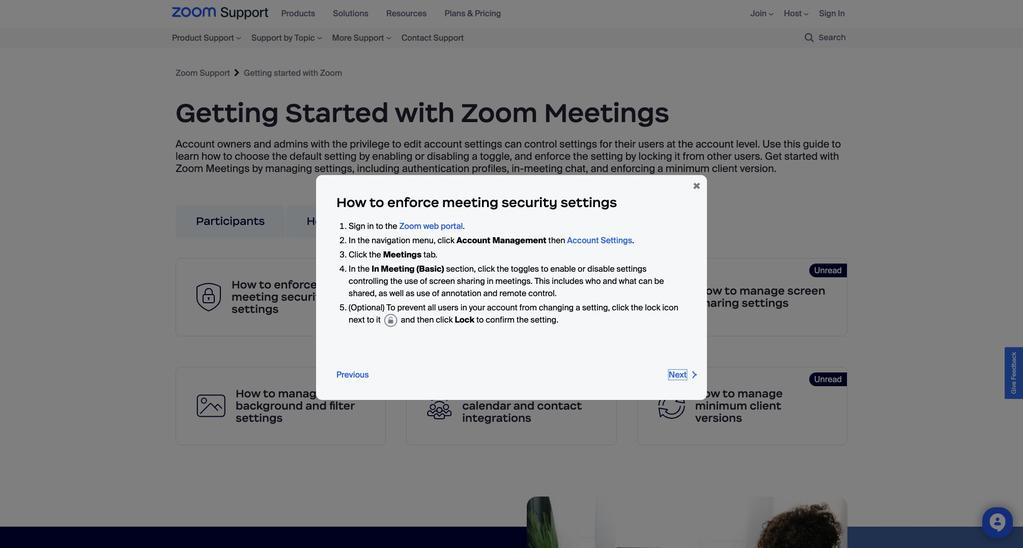 Task type: vqa. For each thing, say whether or not it's contained in the screenshot.
first as
yes



Task type: locate. For each thing, give the bounding box(es) containing it.
of down screen
[[432, 288, 439, 299]]

next
[[669, 370, 687, 380]]

1 account from the left
[[457, 235, 491, 246]]

then up "enable"
[[548, 235, 565, 246]]

remote
[[500, 288, 526, 299]]

in up lock
[[461, 302, 467, 313]]

changing
[[539, 302, 574, 313]]

1 horizontal spatial as
[[406, 288, 415, 299]]

then
[[548, 235, 565, 246], [417, 315, 434, 326]]

sharing
[[457, 276, 485, 287]]

tab.
[[424, 250, 438, 260]]

account down portal
[[457, 235, 491, 246]]

in
[[349, 235, 356, 246], [349, 264, 356, 274], [372, 264, 379, 274]]

1 horizontal spatial of
[[432, 288, 439, 299]]

how
[[336, 195, 366, 211]]

in
[[367, 221, 374, 232], [487, 276, 494, 287], [461, 302, 467, 313]]

of
[[420, 276, 427, 287], [432, 288, 439, 299]]

toggles
[[511, 264, 539, 274]]

0 horizontal spatial account
[[457, 235, 491, 246]]

1 horizontal spatial account
[[567, 235, 599, 246]]

meeting
[[381, 264, 415, 274]]

2 vertical spatial and
[[401, 315, 415, 326]]

a
[[576, 302, 580, 313]]

settings
[[601, 235, 632, 246]]

section,
[[446, 264, 476, 274]]

click down portal
[[438, 235, 455, 246]]

to up navigation
[[376, 221, 383, 232]]

click up sharing
[[478, 264, 495, 274]]

zoom web portal link
[[399, 221, 463, 232]]

0 horizontal spatial then
[[417, 315, 434, 326]]

how to enforce meeting security settings
[[336, 195, 617, 211]]

as right well
[[406, 288, 415, 299]]

account settings link
[[567, 235, 632, 246]]

in inside the (optional) to prevent all users in your account from changing a setting, click the lock icon next to it
[[461, 302, 467, 313]]

1 vertical spatial settings
[[617, 264, 647, 274]]

previous
[[336, 370, 369, 380]]

1 horizontal spatial then
[[548, 235, 565, 246]]

sign
[[349, 221, 365, 232]]

0 horizontal spatial .
[[463, 221, 465, 232]]

the
[[385, 221, 397, 232], [358, 235, 370, 246], [369, 250, 381, 260], [358, 264, 370, 274], [497, 264, 509, 274], [390, 276, 402, 287], [631, 302, 643, 313], [516, 315, 529, 326]]

or
[[578, 264, 586, 274]]

the down from
[[516, 315, 529, 326]]

use
[[404, 276, 418, 287], [416, 288, 430, 299]]

0 vertical spatial in
[[367, 221, 374, 232]]

settings
[[561, 195, 617, 211], [617, 264, 647, 274]]

. up what
[[632, 235, 634, 246]]

to inside section, click the toggles to enable or disable settings controlling the use of screen sharing in meetings. this includes who and what can be shared, as well as use of annotation and remote control.
[[541, 264, 548, 274]]

click right setting,
[[612, 302, 629, 313]]

meetings
[[383, 250, 422, 260]]

0 horizontal spatial and
[[401, 315, 415, 326]]

the down in the in meeting (basic)
[[390, 276, 402, 287]]

settings up what
[[617, 264, 647, 274]]

.
[[463, 221, 465, 232], [632, 235, 634, 246]]

the up the meetings. on the bottom
[[497, 264, 509, 274]]

next link
[[669, 370, 687, 380]]

settings up the account settings link
[[561, 195, 617, 211]]

account
[[457, 235, 491, 246], [567, 235, 599, 246]]

enable
[[550, 264, 576, 274]]

(optional) to prevent all users in your account from changing a setting, click the lock icon next to it
[[349, 302, 678, 326]]

in inside section, click the toggles to enable or disable settings controlling the use of screen sharing in meetings. this includes who and what can be shared, as well as use of annotation and remote control.
[[487, 276, 494, 287]]

from
[[520, 302, 537, 313]]

setting,
[[582, 302, 610, 313]]

then down "all"
[[417, 315, 434, 326]]

1 horizontal spatial in
[[461, 302, 467, 313]]

who
[[586, 276, 601, 287]]

click inside section, click the toggles to enable or disable settings controlling the use of screen sharing in meetings. this includes who and what can be shared, as well as use of annotation and remote control.
[[478, 264, 495, 274]]

screen
[[429, 276, 455, 287]]

menu,
[[412, 235, 436, 246]]

to
[[369, 195, 384, 211], [376, 221, 383, 232], [541, 264, 548, 274], [367, 315, 374, 326], [476, 315, 484, 326]]

and down prevent
[[401, 315, 415, 326]]

0 vertical spatial use
[[404, 276, 418, 287]]

1 horizontal spatial and
[[483, 288, 498, 299]]

use down meeting
[[404, 276, 418, 287]]

account
[[487, 302, 518, 313]]

click
[[438, 235, 455, 246], [478, 264, 495, 274], [612, 302, 629, 313], [436, 315, 453, 326]]

in right sign
[[367, 221, 374, 232]]

. down meeting
[[463, 221, 465, 232]]

chat with bot image
[[989, 514, 1007, 534]]

the inside the (optional) to prevent all users in your account from changing a setting, click the lock icon next to it
[[631, 302, 643, 313]]

users
[[438, 302, 459, 313]]

2 horizontal spatial and
[[603, 276, 617, 287]]

to down your
[[476, 315, 484, 326]]

0 horizontal spatial as
[[379, 288, 388, 299]]

2 vertical spatial in
[[461, 302, 467, 313]]

use up "all"
[[416, 288, 430, 299]]

of down (basic)
[[420, 276, 427, 287]]

in inside sign in to the zoom web portal . in the navigation menu, click account management then account settings . click the meetings tab.
[[367, 221, 374, 232]]

1 vertical spatial and
[[483, 288, 498, 299]]

0 vertical spatial of
[[420, 276, 427, 287]]

0 horizontal spatial in
[[367, 221, 374, 232]]

the up click
[[358, 235, 370, 246]]

and up account
[[483, 288, 498, 299]]

0 horizontal spatial of
[[420, 276, 427, 287]]

controlling
[[349, 276, 388, 287]]

1 vertical spatial in
[[487, 276, 494, 287]]

account up or
[[567, 235, 599, 246]]

to right how
[[369, 195, 384, 211]]

and
[[603, 276, 617, 287], [483, 288, 498, 299], [401, 315, 415, 326]]

to
[[386, 302, 395, 313]]

the left lock
[[631, 302, 643, 313]]

previous link
[[336, 370, 369, 380]]

lock
[[455, 315, 475, 326]]

2 horizontal spatial in
[[487, 276, 494, 287]]

section, click the toggles to enable or disable settings controlling the use of screen sharing in meetings. this includes who and what can be shared, as well as use of annotation and remote control.
[[349, 264, 664, 299]]

1 horizontal spatial .
[[632, 235, 634, 246]]

1 vertical spatial .
[[632, 235, 634, 246]]

as
[[379, 288, 388, 299], [406, 288, 415, 299]]

in down sign
[[349, 235, 356, 246]]

and down "disable"
[[603, 276, 617, 287]]

to up 'this'
[[541, 264, 548, 274]]

as left well
[[379, 288, 388, 299]]

in right sharing
[[487, 276, 494, 287]]

then inside sign in to the zoom web portal . in the navigation menu, click account management then account settings . click the meetings tab.
[[548, 235, 565, 246]]

be
[[654, 276, 664, 287]]

0 vertical spatial then
[[548, 235, 565, 246]]

1 vertical spatial then
[[417, 315, 434, 326]]

to left it
[[367, 315, 374, 326]]



Task type: describe. For each thing, give the bounding box(es) containing it.
disable
[[587, 264, 615, 274]]

in the in meeting (basic)
[[349, 264, 444, 274]]

click inside the (optional) to prevent all users in your account from changing a setting, click the lock icon next to it
[[612, 302, 629, 313]]

1 vertical spatial use
[[416, 288, 430, 299]]

prevent
[[397, 302, 426, 313]]

annotation
[[441, 288, 481, 299]]

setting.
[[531, 315, 558, 326]]

well
[[389, 288, 404, 299]]

icon
[[662, 302, 678, 313]]

2 account from the left
[[567, 235, 599, 246]]

settings inside section, click the toggles to enable or disable settings controlling the use of screen sharing in meetings. this includes who and what can be shared, as well as use of annotation and remote control.
[[617, 264, 647, 274]]

can
[[639, 276, 652, 287]]

what
[[619, 276, 637, 287]]

0 vertical spatial and
[[603, 276, 617, 287]]

shared,
[[349, 288, 377, 299]]

control.
[[528, 288, 557, 299]]

(basic)
[[416, 264, 444, 274]]

and then click lock to confirm the setting.
[[399, 315, 558, 326]]

the right click
[[369, 250, 381, 260]]

the up navigation
[[385, 221, 397, 232]]

0 vertical spatial settings
[[561, 195, 617, 211]]

in inside sign in to the zoom web portal . in the navigation menu, click account management then account settings . click the meetings tab.
[[349, 235, 356, 246]]

to inside the (optional) to prevent all users in your account from changing a setting, click the lock icon next to it
[[367, 315, 374, 326]]

web
[[423, 221, 439, 232]]

your
[[469, 302, 485, 313]]

0 vertical spatial .
[[463, 221, 465, 232]]

this
[[535, 276, 550, 287]]

zoom
[[399, 221, 421, 232]]

lock
[[645, 302, 660, 313]]

click
[[349, 250, 367, 260]]

it
[[376, 315, 381, 326]]

(optional)
[[349, 302, 385, 313]]

in up controlling
[[372, 264, 379, 274]]

confirm
[[486, 315, 515, 326]]

next
[[349, 315, 365, 326]]

navigation
[[372, 235, 410, 246]]

the up controlling
[[358, 264, 370, 274]]

to inside sign in to the zoom web portal . in the navigation menu, click account management then account settings . click the meetings tab.
[[376, 221, 383, 232]]

portal
[[441, 221, 463, 232]]

management
[[492, 235, 547, 246]]

sign in to the zoom web portal . in the navigation menu, click account management then account settings . click the meetings tab.
[[349, 221, 634, 260]]

meetings.
[[495, 276, 533, 287]]

enforce
[[387, 195, 439, 211]]

in down click
[[349, 264, 356, 274]]

1 vertical spatial of
[[432, 288, 439, 299]]

1 as from the left
[[379, 288, 388, 299]]

security
[[502, 195, 558, 211]]

meeting
[[442, 195, 499, 211]]

click down users
[[436, 315, 453, 326]]

click inside sign in to the zoom web portal . in the navigation menu, click account management then account settings . click the meetings tab.
[[438, 235, 455, 246]]

2 as from the left
[[406, 288, 415, 299]]

includes
[[552, 276, 584, 287]]

all
[[428, 302, 436, 313]]



